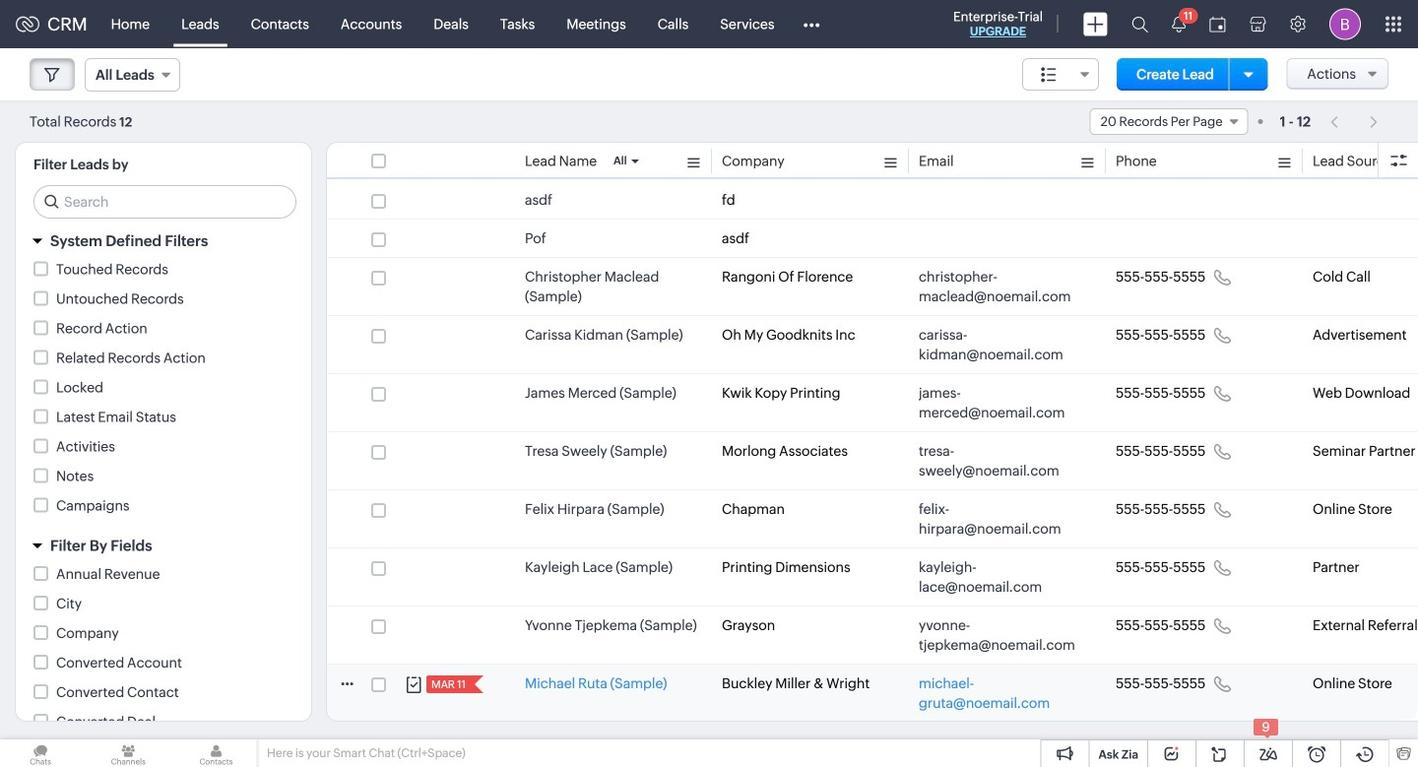 Task type: vqa. For each thing, say whether or not it's contained in the screenshot.
navigation at the right top
yes



Task type: describe. For each thing, give the bounding box(es) containing it.
profile image
[[1330, 8, 1361, 40]]

Search text field
[[34, 186, 296, 218]]

signals element
[[1160, 0, 1198, 48]]

search element
[[1120, 0, 1160, 48]]

contacts image
[[176, 740, 257, 767]]

profile element
[[1318, 0, 1373, 48]]

channels image
[[88, 740, 169, 767]]

calendar image
[[1210, 16, 1226, 32]]



Task type: locate. For each thing, give the bounding box(es) containing it.
navigation
[[1321, 107, 1389, 136]]

search image
[[1132, 16, 1149, 33]]

none field size
[[1023, 58, 1099, 91]]

row group
[[327, 181, 1418, 767]]

create menu image
[[1084, 12, 1108, 36]]

chats image
[[0, 740, 81, 767]]

logo image
[[16, 16, 39, 32]]

Other Modules field
[[790, 8, 833, 40]]

create menu element
[[1072, 0, 1120, 48]]

size image
[[1041, 66, 1057, 84]]

None field
[[85, 58, 180, 92], [1023, 58, 1099, 91], [1090, 108, 1249, 135], [85, 58, 180, 92], [1090, 108, 1249, 135]]



